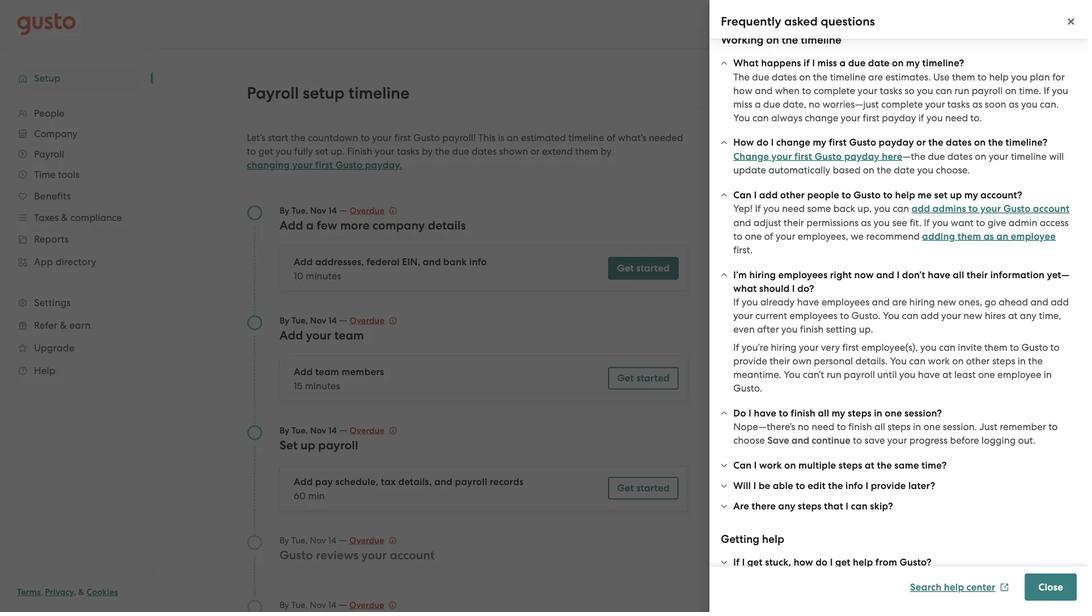 Task type: vqa. For each thing, say whether or not it's contained in the screenshot.
start
yes



Task type: locate. For each thing, give the bounding box(es) containing it.
the inside the let's start the countdown to your first gusto payroll! this is an estimated                     timeline of what's needed to get you fully set up.
[[291, 132, 305, 143]]

privacy link
[[45, 587, 74, 597]]

1 horizontal spatial up
[[820, 191, 831, 202]]

download inside download our handy checklist of everything you'll need to get set up for your first payroll.
[[820, 164, 866, 175]]

set inside download our handy checklist of everything you'll need to get set up for your first payroll.
[[949, 177, 962, 189]]

2 by from the top
[[279, 315, 289, 326]]

for inside download our handy checklist of everything you'll need to get set up for your first payroll.
[[834, 191, 846, 202]]

2 get started from the top
[[617, 372, 670, 384]]

1 horizontal spatial do
[[816, 557, 828, 568]]

i left do?
[[792, 283, 795, 294]]

1 vertical spatial can
[[733, 460, 752, 471]]

employees down do?
[[790, 310, 838, 322]]

add inside add team members 15 minutes
[[294, 366, 313, 378]]

if up ready
[[918, 112, 924, 124]]

your up add team members 15 minutes
[[306, 328, 331, 342]]

you right until
[[899, 369, 916, 381]]

overdue for team
[[350, 315, 385, 326]]

continue
[[812, 435, 850, 447]]

2 horizontal spatial tasks
[[947, 99, 970, 110]]

add pay schedule, tax details, and payroll records 60 min
[[294, 476, 523, 501]]

1 horizontal spatial set
[[934, 189, 948, 201]]

— for team
[[339, 314, 347, 326]]

add addresses, federal ein, and bank info 10 minutes
[[294, 256, 487, 281]]

0 vertical spatial any
[[1020, 310, 1036, 322]]

1 horizontal spatial or
[[916, 137, 926, 148]]

your inside the let's start the countdown to your first gusto payroll! this is an estimated                     timeline of what's needed to get you fully set up.
[[372, 132, 392, 143]]

2 started from the top
[[636, 372, 670, 384]]

add team members 15 minutes
[[294, 366, 384, 391]]

1 horizontal spatial gusto.
[[851, 310, 880, 322]]

payroll inside the due dates on the timeline are estimates. use them to help you plan for how and when to complete your tasks so you can run payroll on time. if you miss a due date, no worries—just complete your tasks as soon as you can. you can always change your first payday if you need to.
[[972, 85, 1003, 96]]

first inside the let's start the countdown to your first gusto payroll! this is an estimated                     timeline of what's needed to get you fully set up.
[[394, 132, 411, 143]]

of inside the let's start the countdown to your first gusto payroll! this is an estimated                     timeline of what's needed to get you fully set up.
[[606, 132, 615, 143]]

up up admins
[[950, 189, 962, 201]]

nov up reviews
[[310, 535, 326, 545]]

and left the when
[[755, 85, 773, 96]]

yep!
[[733, 203, 753, 214]]

i right that
[[846, 501, 849, 512]]

1 vertical spatial get started button
[[608, 367, 679, 390]]

overdue for few
[[350, 205, 385, 216]]

5 tue, from the top
[[291, 600, 308, 610]]

can i add other people to gusto to help me set up my account?
[[733, 189, 1022, 201]]

— up set up payroll
[[339, 424, 347, 435]]

1 vertical spatial download
[[833, 209, 881, 221]]

need inside yep! if you need some back up, you can add admins to your gusto account and adjust their permissions as you see fit. if you want to give admin access to one of your employees, we recommend
[[782, 203, 805, 214]]

or for payday
[[916, 137, 926, 148]]

get started for payroll
[[617, 482, 670, 494]]

0 horizontal spatial gusto.
[[733, 383, 762, 394]]

1 vertical spatial miss
[[733, 99, 752, 110]]

2 get from the top
[[617, 372, 634, 384]]

add for add pay schedule, tax details, and payroll records 60 min
[[294, 476, 313, 488]]

set for can i add other people to gusto to help me set up my account?
[[934, 189, 948, 201]]

employees up do?
[[778, 269, 828, 281]]

i
[[812, 58, 815, 69], [771, 137, 774, 148], [754, 189, 757, 201], [897, 269, 900, 281], [792, 283, 795, 294], [749, 407, 751, 419], [754, 460, 757, 471], [753, 480, 756, 492], [866, 480, 868, 492], [846, 501, 849, 512], [742, 557, 745, 568], [830, 557, 833, 568]]

get up me
[[932, 177, 946, 189]]

can up will on the right bottom of page
[[733, 460, 752, 471]]

1 get started button from the top
[[608, 257, 679, 280]]

1 horizontal spatial provide
[[871, 480, 906, 492]]

1 vertical spatial team
[[315, 366, 339, 378]]

download checklist
[[833, 209, 922, 221]]

by tue, nov 14 — for a
[[279, 204, 350, 216]]

dialog main content element
[[709, 32, 1088, 570]]

if inside the due dates on the timeline are estimates. use them to help you plan for how and when to complete your tasks so you can run payroll on time. if you miss a due date, no worries—just complete your tasks as soon as you can. you can always change your first payday if you need to.
[[918, 112, 924, 124]]

gusto. inside if you're hiring your very first employee(s), you can invite them to gusto to provide their own personal details. you can work on other steps in the meantime. you can't run payroll until you have at least one employee in gusto.
[[733, 383, 762, 394]]

how right 'stuck,' on the bottom of the page
[[794, 557, 813, 568]]

add for add team members 15 minutes
[[294, 366, 313, 378]]

1 vertical spatial new
[[963, 310, 982, 322]]

add inside the add addresses, federal ein, and bank info 10 minutes
[[294, 256, 313, 268]]

tue, for reviews
[[291, 535, 308, 545]]

0 vertical spatial finish
[[800, 324, 824, 335]]

them inside if you're hiring your very first employee(s), you can invite them to gusto to provide their own personal details. you can work on other steps in the meantime. you can't run payroll until you have at least one employee in gusto.
[[984, 342, 1007, 353]]

0 vertical spatial &
[[60, 320, 67, 331]]

time.
[[1019, 85, 1041, 96]]

need inside download our handy checklist of everything you'll need to get set up for your first payroll.
[[895, 177, 918, 189]]

1 overdue button from the top
[[350, 204, 397, 217]]

14 for up
[[328, 425, 337, 435]]

any down the 'ahead'
[[1020, 310, 1036, 322]]

download checklist link
[[820, 209, 922, 221]]

due inside —the due dates on your timeline will update automatically based on the date you choose.
[[928, 151, 945, 162]]

0 horizontal spatial at
[[865, 460, 875, 471]]

what inside dialog main content element
[[733, 58, 759, 69]]

3 get started from the top
[[617, 482, 670, 494]]

2 circle blank image from the top
[[247, 599, 263, 612]]

or down estimated at the top
[[530, 146, 540, 157]]

0 vertical spatial started
[[636, 262, 670, 274]]

from
[[875, 557, 897, 568]]

1 vertical spatial date
[[894, 165, 915, 176]]

for inside the due dates on the timeline are estimates. use them to help you plan for how and when to complete your tasks so you can run payroll on time. if you miss a due date, no worries—just complete your tasks as soon as you can. you can always change your first payday if you need to.
[[1052, 71, 1065, 83]]

are inside if you already have employees and are hiring new ones, go ahead and add your current employees to gusto. you can add your new hires at any time, even after you finish setting up.
[[892, 297, 907, 308]]

0 horizontal spatial tasks
[[397, 146, 419, 157]]

an
[[507, 132, 519, 143], [996, 231, 1008, 242]]

what for what to have ready
[[820, 144, 848, 157]]

up inside dialog main content element
[[950, 189, 962, 201]]

0 horizontal spatial or
[[530, 146, 540, 157]]

adding
[[922, 231, 955, 242]]

gusto reviews your account
[[279, 548, 435, 562]]

14 down reviews
[[328, 600, 336, 610]]

settings link
[[11, 292, 142, 313]]

2 vertical spatial a
[[306, 218, 314, 232]]

the up you'll
[[877, 165, 891, 176]]

1 vertical spatial change
[[776, 137, 810, 148]]

tasks left so
[[880, 85, 902, 96]]

3 started from the top
[[636, 482, 670, 494]]

multiple
[[798, 460, 836, 471]]

1 vertical spatial of
[[957, 164, 966, 175]]

see
[[892, 217, 907, 228]]

info
[[469, 256, 487, 268], [845, 480, 863, 492]]

to
[[977, 71, 987, 83], [802, 85, 811, 96], [360, 132, 370, 143], [850, 144, 861, 157], [247, 146, 256, 157], [920, 177, 929, 189], [842, 189, 851, 201], [883, 189, 893, 201], [969, 203, 978, 215], [976, 217, 985, 228], [733, 231, 742, 242], [840, 310, 849, 322], [1010, 342, 1019, 353], [1050, 342, 1060, 353], [779, 407, 788, 419], [837, 421, 846, 433], [1048, 421, 1058, 433], [853, 435, 862, 446], [796, 480, 805, 492]]

1 horizontal spatial if
[[918, 112, 924, 124]]

gusto
[[413, 132, 440, 143], [849, 137, 876, 148], [815, 151, 842, 162], [335, 159, 363, 171], [854, 189, 881, 201], [1003, 203, 1031, 215], [1021, 342, 1048, 353], [279, 548, 313, 562]]

privacy
[[45, 587, 74, 597]]

set up changing your first gusto payday. button
[[315, 146, 328, 157]]

all
[[953, 269, 964, 281], [818, 407, 829, 419], [874, 421, 885, 433]]

0 vertical spatial hiring
[[749, 269, 776, 281]]

1 vertical spatial no
[[798, 421, 809, 433]]

1 horizontal spatial any
[[1020, 310, 1036, 322]]

provide inside if you're hiring your very first employee(s), you can invite them to gusto to provide their own personal details. you can work on other steps in the meantime. you can't run payroll until you have at least one employee in gusto.
[[733, 356, 767, 367]]

home image
[[17, 13, 76, 35]]

up. inside the let's start the countdown to your first gusto payroll! this is an estimated                     timeline of what's needed to get you fully set up.
[[331, 146, 345, 157]]

checklist
[[917, 164, 954, 175], [883, 209, 922, 221]]

1 vertical spatial get started
[[617, 372, 670, 384]]

0 vertical spatial do
[[756, 137, 769, 148]]

due up choose.
[[928, 151, 945, 162]]

started for set up payroll
[[636, 482, 670, 494]]

close
[[1038, 581, 1063, 593]]

if down getting
[[733, 557, 740, 568]]

14 for reviews
[[328, 535, 336, 545]]

change
[[805, 112, 838, 124], [776, 137, 810, 148]]

fully
[[294, 146, 313, 157]]

them inside "adding them as an employee first."
[[958, 231, 981, 242]]

add for add your team
[[279, 328, 303, 342]]

refer & earn
[[34, 320, 91, 331]]

1 vertical spatial employees
[[821, 297, 869, 308]]

1 vertical spatial employee
[[997, 369, 1041, 381]]

2 vertical spatial their
[[770, 356, 790, 367]]

nov for a
[[310, 205, 326, 216]]

you
[[733, 112, 750, 124], [883, 310, 900, 322], [890, 356, 907, 367], [784, 369, 800, 381]]

addresses,
[[315, 256, 364, 268]]

4 overdue from the top
[[349, 535, 384, 545]]

5 by from the top
[[279, 600, 289, 610]]

in inside nope—there's no need to finish all steps in one session. just remember to choose
[[913, 421, 921, 433]]

download for download checklist
[[833, 209, 881, 221]]

0 vertical spatial if
[[804, 58, 810, 69]]

the right 'edit'
[[828, 480, 843, 492]]

0 vertical spatial at
[[1008, 310, 1018, 322]]

— for few
[[339, 204, 347, 216]]

after
[[757, 324, 779, 335]]

0 horizontal spatial timeline?
[[922, 58, 964, 69]]

frequently asked questions dialog
[[709, 0, 1088, 612]]

overdue button for team
[[350, 314, 397, 327]]

if inside if you already have employees and are hiring new ones, go ahead and add your current employees to gusto. you can add your new hires at any time, even after you finish setting up.
[[733, 297, 739, 308]]

2 horizontal spatial all
[[953, 269, 964, 281]]

when
[[775, 85, 800, 96]]

2 overdue from the top
[[350, 315, 385, 326]]

i right do
[[749, 407, 751, 419]]

1 vertical spatial set
[[949, 177, 962, 189]]

you up how
[[733, 112, 750, 124]]

set inside the let's start the countdown to your first gusto payroll! this is an estimated                     timeline of what's needed to get you fully set up.
[[315, 146, 328, 157]]

3 overdue from the top
[[350, 425, 385, 435]]

2 14 from the top
[[328, 315, 337, 326]]

0 vertical spatial up.
[[331, 146, 345, 157]]

gusto inside the let's start the countdown to your first gusto payroll! this is an estimated                     timeline of what's needed to get you fully set up.
[[413, 132, 440, 143]]

do i have to finish all my steps in one session?
[[733, 407, 942, 419]]

payday up how do i change my first gusto payday or the dates on the timeline?
[[882, 112, 916, 124]]

1 by from the top
[[279, 205, 289, 216]]

i right happens
[[812, 58, 815, 69]]

based
[[833, 165, 861, 176]]

4 tue, from the top
[[291, 535, 308, 545]]

at inside if you already have employees and are hiring new ones, go ahead and add your current employees to gusto. you can add your new hires at any time, even after you finish setting up.
[[1008, 310, 1018, 322]]

if inside the due dates on the timeline are estimates. use them to help you plan for how and when to complete your tasks so you can run payroll on time. if you miss a due date, no worries—just complete your tasks as soon as you can. you can always change your first payday if you need to.
[[1044, 85, 1050, 96]]

0 vertical spatial new
[[937, 297, 956, 308]]

finish up save
[[848, 421, 872, 433]]

1 vertical spatial an
[[996, 231, 1008, 242]]

tax
[[381, 476, 396, 488]]

list containing benefits
[[0, 103, 153, 382]]

info right bank
[[469, 256, 487, 268]]

all inside nope—there's no need to finish all steps in one session. just remember to choose
[[874, 421, 885, 433]]

can for can i work on multiple steps at the same time?
[[733, 460, 752, 471]]

1 get started from the top
[[617, 262, 670, 274]]

payroll setup timeline
[[247, 83, 410, 103]]

set
[[315, 146, 328, 157], [949, 177, 962, 189], [934, 189, 948, 201]]

recommend
[[866, 231, 920, 242]]

1 vertical spatial up.
[[859, 324, 873, 335]]

you're
[[742, 342, 768, 353]]

account?
[[981, 189, 1022, 201]]

what up based
[[820, 144, 848, 157]]

download our handy checklist of everything you'll need to get set up for your first payroll.
[[820, 164, 966, 202]]

need inside nope—there's no need to finish all steps in one session. just remember to choose
[[812, 421, 834, 433]]

up.
[[331, 146, 345, 157], [859, 324, 873, 335]]

to down time, on the bottom of the page
[[1050, 342, 1060, 353]]

1 vertical spatial circle blank image
[[247, 599, 263, 612]]

frequently
[[721, 14, 781, 29]]

1 overdue from the top
[[350, 205, 385, 216]]

add a few more company details
[[279, 218, 466, 232]]

one inside yep! if you need some back up, you can add admins to your gusto account and adjust their permissions as you see fit. if you want to give admin access to one of your employees, we recommend
[[745, 231, 762, 242]]

download up we
[[833, 209, 881, 221]]

your inside if you're hiring your very first employee(s), you can invite them to gusto to provide their own personal details. you can work on other steps in the meantime. you can't run payroll until you have at least one employee in gusto.
[[799, 342, 819, 353]]

circle blank image
[[247, 535, 263, 551], [247, 599, 263, 612]]

started for add your team
[[636, 372, 670, 384]]

them inside the due dates on the timeline are estimates. use them to help you plan for how and when to complete your tasks so you can run payroll on time. if you miss a due date, no worries—just complete your tasks as soon as you can. you can always change your first payday if you need to.
[[952, 71, 975, 83]]

up. down countdown
[[331, 146, 345, 157]]

— for payroll
[[339, 424, 347, 435]]

up for for
[[820, 191, 831, 202]]

have down do?
[[797, 297, 819, 308]]

tue, for up
[[291, 425, 308, 435]]

can
[[733, 189, 752, 201], [733, 460, 752, 471]]

2 tue, from the top
[[291, 315, 308, 326]]

2 vertical spatial hiring
[[771, 342, 796, 353]]

3 14 from the top
[[328, 425, 337, 435]]

3 by tue, nov 14 — from the top
[[279, 424, 350, 435]]

timeline? up use
[[922, 58, 964, 69]]

add
[[279, 218, 303, 232], [294, 256, 313, 268], [279, 328, 303, 342], [294, 366, 313, 378], [294, 476, 313, 488]]

all for nope—there's no need to finish all steps in one session. just remember to choose
[[874, 421, 885, 433]]

1 horizontal spatial at
[[942, 369, 952, 381]]

them down want in the right of the page
[[958, 231, 981, 242]]

by for add your team
[[279, 315, 289, 326]]

&
[[60, 320, 67, 331], [78, 587, 84, 597]]

you inside —the due dates on your timeline will update automatically based on the date you choose.
[[917, 165, 934, 176]]

need up payroll.
[[895, 177, 918, 189]]

let's
[[247, 132, 265, 143]]

2 overdue button from the top
[[350, 314, 397, 327]]

4 14 from the top
[[328, 535, 336, 545]]

dates inside —the due dates on your timeline will update automatically based on the date you choose.
[[947, 151, 972, 162]]

2 vertical spatial payday
[[844, 151, 879, 162]]

2 by from the left
[[601, 146, 612, 157]]

1 by tue, nov 14 — from the top
[[279, 204, 350, 216]]

0 vertical spatial how
[[733, 85, 752, 96]]

0 vertical spatial all
[[953, 269, 964, 281]]

overdue button for payroll
[[350, 424, 397, 437]]

1 14 from the top
[[328, 205, 337, 216]]

steps down hires
[[992, 356, 1015, 367]]

can inside if you already have employees and are hiring new ones, go ahead and add your current employees to gusto. you can add your new hires at any time, even after you finish setting up.
[[902, 310, 918, 322]]

1 get from the top
[[617, 262, 634, 274]]

one inside nope—there's no need to finish all steps in one session. just remember to choose
[[923, 421, 940, 433]]

3 tue, from the top
[[291, 425, 308, 435]]

the right ready
[[928, 137, 943, 148]]

later?
[[908, 480, 935, 492]]

access
[[1040, 217, 1069, 228]]

employee inside "adding them as an employee first."
[[1011, 231, 1056, 242]]

first up payday.
[[394, 132, 411, 143]]

by tue, nov 14 — for reviews
[[279, 534, 349, 545]]

you inside if you already have employees and are hiring new ones, go ahead and add your current employees to gusto. you can add your new hires at any time, even after you finish setting up.
[[883, 310, 900, 322]]

you'll
[[870, 177, 892, 189]]

employee(s),
[[861, 342, 918, 353]]

change inside the due dates on the timeline are estimates. use them to help you plan for how and when to complete your tasks so you can run payroll on time. if you miss a due date, no worries—just complete your tasks as soon as you can. you can always change your first payday if you need to.
[[805, 112, 838, 124]]

details
[[428, 218, 466, 232]]

1 horizontal spatial date
[[894, 165, 915, 176]]

our
[[868, 164, 883, 175]]

& inside gusto navigation element
[[60, 320, 67, 331]]

nov up few
[[310, 205, 326, 216]]

have inside if you're hiring your very first employee(s), you can invite them to gusto to provide their own personal details. you can work on other steps in the meantime. you can't run payroll until you have at least one employee in gusto.
[[918, 369, 940, 381]]

0 vertical spatial circle blank image
[[247, 535, 263, 551]]

you down 'start'
[[275, 146, 292, 157]]

1 horizontal spatial an
[[996, 231, 1008, 242]]

1 vertical spatial run
[[827, 369, 841, 381]]

account menu element
[[869, 0, 1071, 48]]

automatically
[[768, 165, 830, 176]]

0 vertical spatial timeline?
[[922, 58, 964, 69]]

1 horizontal spatial are
[[892, 297, 907, 308]]

first up automatically
[[794, 151, 812, 162]]

0 vertical spatial minutes
[[306, 270, 341, 281]]

2 horizontal spatial at
[[1008, 310, 1018, 322]]

their
[[784, 217, 804, 228], [967, 269, 988, 281], [770, 356, 790, 367]]

i'm
[[733, 269, 747, 281]]

list
[[0, 103, 153, 382]]

finish your tasks by the due dates shown or extend them by changing your first gusto payday.
[[247, 146, 612, 171]]

finish for have
[[791, 407, 815, 419]]

1 vertical spatial are
[[892, 297, 907, 308]]

1 by from the left
[[422, 146, 433, 157]]

by tue, nov 14 — up add your team
[[279, 314, 350, 326]]

cookies
[[87, 587, 118, 597]]

0 vertical spatial employee
[[1011, 231, 1056, 242]]

0 horizontal spatial run
[[827, 369, 841, 381]]

1 vertical spatial finish
[[791, 407, 815, 419]]

the down payroll! in the top left of the page
[[435, 146, 450, 157]]

their up ones, on the right
[[967, 269, 988, 281]]

date down the —the
[[894, 165, 915, 176]]

to left 'edit'
[[796, 480, 805, 492]]

2 vertical spatial finish
[[848, 421, 872, 433]]

getting help
[[721, 533, 784, 546]]

i left "be"
[[753, 480, 756, 492]]

set inside dialog main content element
[[934, 189, 948, 201]]

by
[[279, 205, 289, 216], [279, 315, 289, 326], [279, 425, 289, 435], [279, 535, 289, 545], [279, 600, 289, 610]]

overdue button
[[350, 204, 397, 217], [350, 314, 397, 327], [350, 424, 397, 437], [349, 534, 397, 547], [349, 598, 397, 612]]

minutes inside the add addresses, federal ein, and bank info 10 minutes
[[306, 270, 341, 281]]

information
[[990, 269, 1045, 281]]

getting
[[721, 533, 759, 546]]

tue,
[[291, 205, 308, 216], [291, 315, 308, 326], [291, 425, 308, 435], [291, 535, 308, 545], [291, 600, 308, 610]]

1 horizontal spatial a
[[755, 99, 761, 110]]

2 vertical spatial get started
[[617, 482, 670, 494]]

1 can from the top
[[733, 189, 752, 201]]

set
[[279, 438, 298, 452]]

yet—
[[1047, 269, 1070, 281]]

up. inside if you already have employees and are hiring new ones, go ahead and add your current employees to gusto. you can add your new hires at any time, even after you finish setting up.
[[859, 324, 873, 335]]

, left cookies button
[[74, 587, 76, 597]]

any
[[1020, 310, 1036, 322], [778, 501, 795, 512]]

pay
[[315, 476, 333, 488]]

get inside download our handy checklist of everything you'll need to get set up for your first payroll.
[[932, 177, 946, 189]]

1 horizontal spatial &
[[78, 587, 84, 597]]

your up automatically
[[771, 151, 792, 162]]

1 vertical spatial if
[[918, 112, 924, 124]]

get started for team
[[617, 372, 670, 384]]

add inside yep! if you need some back up, you can add admins to your gusto account and adjust their permissions as you see fit. if you want to give admin access to one of your employees, we recommend
[[912, 203, 930, 215]]

if down what
[[733, 297, 739, 308]]

need left to.
[[945, 112, 968, 124]]

to inside download our handy checklist of everything you'll need to get set up for your first payroll.
[[920, 177, 929, 189]]

1 vertical spatial info
[[845, 480, 863, 492]]

2 horizontal spatial a
[[840, 58, 846, 69]]

1 horizontal spatial what
[[820, 144, 848, 157]]

team inside add team members 15 minutes
[[315, 366, 339, 378]]

gusto. inside if you already have employees and are hiring new ones, go ahead and add your current employees to gusto. you can add your new hires at any time, even after you finish setting up.
[[851, 310, 880, 322]]

them
[[952, 71, 975, 83], [575, 146, 598, 157], [958, 231, 981, 242], [984, 342, 1007, 353]]

team up "members"
[[334, 328, 364, 342]]

at
[[1008, 310, 1018, 322], [942, 369, 952, 381], [865, 460, 875, 471]]

help left center
[[944, 581, 964, 593]]

0 horizontal spatial info
[[469, 256, 487, 268]]

benefits link
[[11, 186, 142, 206]]

2 by tue, nov 14 — from the top
[[279, 314, 350, 326]]

center
[[967, 581, 995, 593]]

overdue button up add a few more company details
[[350, 204, 397, 217]]

download for download our handy checklist of everything you'll need to get set up for your first payroll.
[[820, 164, 866, 175]]

up right set
[[301, 438, 315, 452]]

them right invite
[[984, 342, 1007, 353]]

payday up the here
[[879, 137, 914, 148]]

1 horizontal spatial ,
[[74, 587, 76, 597]]

by for set up payroll
[[279, 425, 289, 435]]

0 horizontal spatial provide
[[733, 356, 767, 367]]

1 horizontal spatial info
[[845, 480, 863, 492]]

first down countdown
[[315, 159, 333, 171]]

their inside if you're hiring your very first employee(s), you can invite them to gusto to provide their own personal details. you can work on other steps in the meantime. you can't run payroll until you have at least one employee in gusto.
[[770, 356, 790, 367]]

back
[[833, 203, 855, 214]]

payday inside button
[[844, 151, 879, 162]]

get inside the let's start the countdown to your first gusto payroll! this is an estimated                     timeline of what's needed to get you fully set up.
[[258, 146, 273, 157]]

gusto inside 'finish your tasks by the due dates shown or extend them by changing your first gusto payday.'
[[335, 159, 363, 171]]

complete
[[814, 85, 855, 96], [881, 99, 923, 110]]

have left least
[[918, 369, 940, 381]]

0 vertical spatial employees
[[778, 269, 828, 281]]

1 , from the left
[[41, 587, 43, 597]]

0 vertical spatial complete
[[814, 85, 855, 96]]

your up worries—just
[[858, 85, 877, 96]]

and up time, on the bottom of the page
[[1030, 297, 1048, 308]]

of down adjust
[[764, 231, 773, 242]]

0 vertical spatial date
[[868, 58, 890, 69]]

first down you'll
[[871, 191, 887, 202]]

gusto inside if you're hiring your very first employee(s), you can invite them to gusto to provide their own personal details. you can work on other steps in the meantime. you can't run payroll until you have at least one employee in gusto.
[[1021, 342, 1048, 353]]

0 horizontal spatial other
[[780, 189, 805, 201]]

0 vertical spatial get started button
[[608, 257, 679, 280]]

timeline inside the due dates on the timeline are estimates. use them to help you plan for how and when to complete your tasks so you can run payroll on time. if you miss a due date, no worries—just complete your tasks as soon as you can. you can always change your first payday if you need to.
[[830, 71, 866, 83]]

1 horizontal spatial up.
[[859, 324, 873, 335]]

4 by from the top
[[279, 535, 289, 545]]

0 horizontal spatial do
[[756, 137, 769, 148]]

0 vertical spatial get
[[617, 262, 634, 274]]

2 can from the top
[[733, 460, 752, 471]]

first right very at the right
[[842, 342, 859, 353]]

your down adjust
[[776, 231, 795, 242]]

60
[[294, 490, 306, 501]]

if inside if you're hiring your very first employee(s), you can invite them to gusto to provide their own personal details. you can work on other steps in the meantime. you can't run payroll until you have at least one employee in gusto.
[[733, 342, 739, 353]]

4 by tue, nov 14 — from the top
[[279, 534, 349, 545]]

my up estimates.
[[906, 58, 920, 69]]

add inside add pay schedule, tax details, and payroll records 60 min
[[294, 476, 313, 488]]

hiring down don't
[[909, 297, 935, 308]]

the inside —the due dates on your timeline will update automatically based on the date you choose.
[[877, 165, 891, 176]]

nov for up
[[310, 425, 326, 435]]

— up more
[[339, 204, 347, 216]]

up inside download our handy checklist of everything you'll need to get set up for your first payroll.
[[820, 191, 831, 202]]

1 horizontal spatial for
[[1052, 71, 1065, 83]]

0 horizontal spatial complete
[[814, 85, 855, 96]]

0 horizontal spatial all
[[818, 407, 829, 419]]

the down time, on the bottom of the page
[[1028, 356, 1043, 367]]

nov down reviews
[[310, 600, 326, 610]]

1 tue, from the top
[[291, 205, 308, 216]]

tasks down use
[[947, 99, 970, 110]]

1 horizontal spatial miss
[[817, 58, 837, 69]]

2 get started button from the top
[[608, 367, 679, 390]]

3 get from the top
[[617, 482, 634, 494]]

0 vertical spatial work
[[928, 356, 950, 367]]

all inside "i'm hiring employees right now and i don't have all their information yet— what should i do?"
[[953, 269, 964, 281]]

add
[[759, 189, 778, 201], [912, 203, 930, 215], [1051, 297, 1069, 308], [921, 310, 939, 322]]

if you already have employees and are hiring new ones, go ahead and add your current employees to gusto. you can add your new hires at any time, even after you finish setting up.
[[733, 297, 1069, 335]]

employee inside if you're hiring your very first employee(s), you can invite them to gusto to provide their own personal details. you can work on other steps in the meantime. you can't run payroll until you have at least one employee in gusto.
[[997, 369, 1041, 381]]

info down can i work on multiple steps at the same time?
[[845, 480, 863, 492]]

1 vertical spatial other
[[966, 356, 990, 367]]

if
[[804, 58, 810, 69], [918, 112, 924, 124]]

gusto up based
[[815, 151, 842, 162]]

time,
[[1039, 310, 1061, 322]]

overdue button down gusto reviews your account
[[349, 598, 397, 612]]

finish up continue
[[791, 407, 815, 419]]

0 horizontal spatial an
[[507, 132, 519, 143]]

2 vertical spatial tasks
[[397, 146, 419, 157]]

0 vertical spatial provide
[[733, 356, 767, 367]]

due
[[848, 58, 866, 69], [752, 71, 769, 83], [763, 99, 780, 110], [452, 146, 469, 157], [928, 151, 945, 162]]

choose
[[733, 435, 765, 446]]

1 vertical spatial a
[[755, 99, 761, 110]]

your
[[858, 85, 877, 96], [925, 99, 945, 110], [841, 112, 860, 124], [372, 132, 392, 143], [375, 146, 395, 157], [771, 151, 792, 162], [989, 151, 1009, 162], [292, 159, 313, 171], [849, 191, 868, 202], [980, 203, 1001, 215], [776, 231, 795, 242], [733, 310, 753, 322], [941, 310, 961, 322], [306, 328, 331, 342], [799, 342, 819, 353], [887, 435, 907, 446], [361, 548, 387, 562]]

0 horizontal spatial how
[[733, 85, 752, 96]]

steps up save and continue to save your progress before logging out.
[[888, 421, 911, 433]]

first
[[863, 112, 880, 124], [394, 132, 411, 143], [829, 137, 847, 148], [794, 151, 812, 162], [315, 159, 333, 171], [871, 191, 887, 202], [842, 342, 859, 353]]

minutes down addresses, on the left of page
[[306, 270, 341, 281]]

3 get started button from the top
[[608, 477, 679, 500]]

4 overdue button from the top
[[349, 534, 397, 547]]

finish for need
[[848, 421, 872, 433]]

3 overdue button from the top
[[350, 424, 397, 437]]

3 by from the top
[[279, 425, 289, 435]]

payroll inside if you're hiring your very first employee(s), you can invite them to gusto to provide their own personal details. you can work on other steps in the meantime. you can't run payroll until you have at least one employee in gusto.
[[844, 369, 875, 381]]

and inside "i'm hiring employees right now and i don't have all their information yet— what should i do?"
[[876, 269, 894, 281]]



Task type: describe. For each thing, give the bounding box(es) containing it.
add for add addresses, federal ein, and bank info 10 minutes
[[294, 256, 313, 268]]

frequently asked questions
[[721, 14, 875, 29]]

add up adjust
[[759, 189, 778, 201]]

give
[[988, 217, 1006, 228]]

to down everything
[[842, 189, 851, 201]]

help up 'stuck,' on the bottom of the page
[[762, 533, 784, 546]]

details.
[[855, 356, 888, 367]]

to up want in the right of the page
[[969, 203, 978, 215]]

your down ones, on the right
[[941, 310, 961, 322]]

tue, for a
[[291, 205, 308, 216]]

few
[[317, 218, 337, 232]]

can left skip? at the right bottom of page
[[851, 501, 868, 512]]

due inside 'finish your tasks by the due dates shown or extend them by changing your first gusto payday.'
[[452, 146, 469, 157]]

the inside if you're hiring your very first employee(s), you can invite them to gusto to provide their own personal details. you can work on other steps in the meantime. you can't run payroll until you have at least one employee in gusto.
[[1028, 356, 1043, 367]]

0 vertical spatial team
[[334, 328, 364, 342]]

same
[[894, 460, 919, 471]]

steps down 'edit'
[[798, 501, 822, 512]]

have up 'our'
[[863, 144, 888, 157]]

payday inside the due dates on the timeline are estimates. use them to help you plan for how and when to complete your tasks so you can run payroll on time. if you miss a due date, no worries—just complete your tasks as soon as you can. you can always change your first payday if you need to.
[[882, 112, 916, 124]]

tasks inside 'finish your tasks by the due dates shown or extend them by changing your first gusto payday.'
[[397, 146, 419, 157]]

terms
[[17, 587, 41, 597]]

and inside yep! if you need some back up, you can add admins to your gusto account and adjust their permissions as you see fit. if you want to give admin access to one of your employees, we recommend
[[733, 217, 751, 228]]

go
[[985, 297, 996, 308]]

the inside 'finish your tasks by the due dates shown or extend them by changing your first gusto payday.'
[[435, 146, 450, 157]]

15
[[294, 380, 302, 391]]

help left me
[[895, 189, 915, 201]]

change your first gusto payday here
[[733, 151, 902, 162]]

adjust
[[754, 217, 781, 228]]

timeline down asked
[[801, 33, 841, 46]]

and right save
[[791, 435, 809, 447]]

to down you'll
[[883, 189, 893, 201]]

upgrade
[[34, 342, 75, 354]]

now
[[854, 269, 874, 281]]

own
[[792, 356, 812, 367]]

as inside "adding them as an employee first."
[[984, 231, 994, 242]]

is
[[498, 132, 504, 143]]

of inside download our handy checklist of everything you'll need to get set up for your first payroll.
[[957, 164, 966, 175]]

to up first.
[[733, 231, 742, 242]]

add up time, on the bottom of the page
[[1051, 297, 1069, 308]]

and inside the add addresses, federal ein, and bank info 10 minutes
[[423, 256, 441, 268]]

them inside 'finish your tasks by the due dates shown or extend them by changing your first gusto payday.'
[[575, 146, 598, 157]]

by tue, nov 14 — for up
[[279, 424, 350, 435]]

records
[[490, 476, 523, 488]]

have inside if you already have employees and are hiring new ones, go ahead and add your current employees to gusto. you can add your new hires at any time, even after you finish setting up.
[[797, 297, 819, 308]]

due right the
[[752, 71, 769, 83]]

miss inside the due dates on the timeline are estimates. use them to help you plan for how and when to complete your tasks so you can run payroll on time. if you miss a due date, no worries—just complete your tasks as soon as you can. you can always change your first payday if you need to.
[[733, 99, 752, 110]]

any inside if you already have employees and are hiring new ones, go ahead and add your current employees to gusto. you can add your new hires at any time, even after you finish setting up.
[[1020, 310, 1036, 322]]

save
[[767, 435, 789, 447]]

gusto inside button
[[815, 151, 842, 162]]

1 vertical spatial how
[[794, 557, 813, 568]]

steps up save
[[848, 407, 872, 419]]

info inside the add addresses, federal ein, and bank info 10 minutes
[[469, 256, 487, 268]]

nov for reviews
[[310, 535, 326, 545]]

min
[[308, 490, 325, 501]]

ones,
[[959, 297, 982, 308]]

ahead
[[999, 297, 1028, 308]]

you right the after
[[781, 324, 798, 335]]

your down worries—just
[[841, 112, 860, 124]]

reports link
[[11, 229, 142, 249]]

get left 'stuck,' on the bottom of the page
[[747, 557, 763, 568]]

session.
[[943, 421, 977, 433]]

get started button for add your team
[[608, 367, 679, 390]]

by tue, nov 14 — for your
[[279, 314, 350, 326]]

you up adjust
[[763, 203, 780, 214]]

account inside yep! if you need some back up, you can add admins to your gusto account and adjust their permissions as you see fit. if you want to give admin access to one of your employees, we recommend
[[1033, 203, 1069, 215]]

gusto navigation element
[[0, 49, 153, 400]]

working on the timeline
[[721, 33, 841, 46]]

due up worries—just
[[848, 58, 866, 69]]

add for add a few more company details
[[279, 218, 303, 232]]

how do i change my first gusto payday or the dates on the timeline?
[[733, 137, 1048, 148]]

first inside if you're hiring your very first employee(s), you can invite them to gusto to provide their own personal details. you can work on other steps in the meantime. you can't run payroll until you have at least one employee in gusto.
[[842, 342, 859, 353]]

you up can.
[[1052, 85, 1068, 96]]

of inside yep! if you need some back up, you can add admins to your gusto account and adjust their permissions as you see fit. if you want to give admin access to one of your employees, we recommend
[[764, 231, 773, 242]]

2 , from the left
[[74, 587, 76, 597]]

can't
[[803, 369, 824, 381]]

0 vertical spatial miss
[[817, 58, 837, 69]]

other inside if you're hiring your very first employee(s), you can invite them to gusto to provide their own personal details. you can work on other steps in the meantime. you can't run payroll until you have at least one employee in gusto.
[[966, 356, 990, 367]]

5 14 from the top
[[328, 600, 336, 610]]

invite
[[958, 342, 982, 353]]

the left same
[[877, 460, 892, 471]]

your inside download our handy checklist of everything you'll need to get set up for your first payroll.
[[849, 191, 868, 202]]

have up nope—there's on the right bottom of page
[[754, 407, 776, 419]]

the inside the due dates on the timeline are estimates. use them to help you plan for how and when to complete your tasks so you can run payroll on time. if you miss a due date, no worries—just complete your tasks as soon as you can. you can always change your first payday if you need to.
[[813, 71, 828, 83]]

help left from on the right bottom
[[853, 557, 873, 568]]

finish
[[347, 146, 372, 157]]

to inside save and continue to save your progress before logging out.
[[853, 435, 862, 446]]

your down fully
[[292, 159, 313, 171]]

1 started from the top
[[636, 262, 670, 274]]

have inside "i'm hiring employees right now and i don't have all their information yet— what should i do?"
[[928, 269, 950, 281]]

info inside dialog main content element
[[845, 480, 863, 492]]

and down "i'm hiring employees right now and i don't have all their information yet— what should i do?"
[[872, 297, 890, 308]]

you inside the due dates on the timeline are estimates. use them to help you plan for how and when to complete your tasks so you can run payroll on time. if you miss a due date, no worries—just complete your tasks as soon as you can. you can always change your first payday if you need to.
[[733, 112, 750, 124]]

you down what
[[742, 297, 758, 308]]

1 vertical spatial checklist
[[883, 209, 922, 221]]

there
[[752, 501, 776, 512]]

i down choose
[[754, 460, 757, 471]]

you down time.
[[1021, 99, 1037, 110]]

everything
[[820, 177, 867, 189]]

you right the employee(s), at the bottom right of page
[[920, 342, 937, 353]]

personal
[[814, 356, 853, 367]]

can inside yep! if you need some back up, you can add admins to your gusto account and adjust their permissions as you see fit. if you want to give admin access to one of your employees, we recommend
[[893, 203, 909, 214]]

admins
[[932, 203, 966, 215]]

before
[[950, 435, 979, 446]]

by for add a few more company details
[[279, 205, 289, 216]]

finish inside if you already have employees and are hiring new ones, go ahead and add your current employees to gusto. you can add your new hires at any time, even after you finish setting up.
[[800, 324, 824, 335]]

my up continue
[[832, 407, 845, 419]]

to up finish
[[360, 132, 370, 143]]

all for do i have to finish all my steps in one session?
[[818, 407, 829, 419]]

by for gusto reviews your account
[[279, 535, 289, 545]]

steps up will i be able to edit the info i provide later?
[[838, 460, 862, 471]]

or for shown
[[530, 146, 540, 157]]

remember
[[1000, 421, 1046, 433]]

your up even
[[733, 310, 753, 322]]

your up give
[[980, 203, 1001, 215]]

my up change your first gusto payday here
[[813, 137, 826, 148]]

how
[[733, 137, 754, 148]]

until
[[877, 369, 897, 381]]

your inside save and continue to save your progress before logging out.
[[887, 435, 907, 446]]

you up recommend
[[873, 217, 890, 228]]

i right 'stuck,' on the bottom of the page
[[830, 557, 833, 568]]

—the
[[902, 151, 925, 162]]

timeline inside —the due dates on your timeline will update automatically based on the date you choose.
[[1011, 151, 1047, 162]]

first inside the due dates on the timeline are estimates. use them to help you plan for how and when to complete your tasks so you can run payroll on time. if you miss a due date, no worries—just complete your tasks as soon as you can. you can always change your first payday if you need to.
[[863, 112, 880, 124]]

and inside the due dates on the timeline are estimates. use them to help you plan for how and when to complete your tasks so you can run payroll on time. if you miss a due date, no worries—just complete your tasks as soon as you can. you can always change your first payday if you need to.
[[755, 85, 773, 96]]

can.
[[1040, 99, 1059, 110]]

help inside the due dates on the timeline are estimates. use them to help you plan for how and when to complete your tasks so you can run payroll on time. if you miss a due date, no worries—just complete your tasks as soon as you can. you can always change your first payday if you need to.
[[989, 71, 1009, 83]]

add down don't
[[921, 310, 939, 322]]

to right remember
[[1048, 421, 1058, 433]]

— for your
[[339, 534, 347, 545]]

on inside if you're hiring your very first employee(s), you can invite them to gusto to provide their own personal details. you can work on other steps in the meantime. you can't run payroll until you have at least one employee in gusto.
[[952, 356, 964, 367]]

your down use
[[925, 99, 945, 110]]

date inside —the due dates on your timeline will update automatically based on the date you choose.
[[894, 165, 915, 176]]

add admins to your gusto account link
[[912, 203, 1069, 215]]

can i work on multiple steps at the same time?
[[733, 460, 947, 471]]

countdown
[[308, 132, 358, 143]]

you up adding
[[932, 217, 948, 228]]

can left invite
[[939, 342, 955, 353]]

and inside add pay schedule, tax details, and payroll records 60 min
[[434, 476, 452, 488]]

i'm hiring employees right now and i don't have all their information yet— what should i do?
[[733, 269, 1070, 294]]

timeline inside the let's start the countdown to your first gusto payroll! this is an estimated                     timeline of what's needed to get you fully set up.
[[568, 132, 604, 143]]

5 overdue button from the top
[[349, 598, 397, 612]]

1 vertical spatial payday
[[879, 137, 914, 148]]

get for add your team
[[617, 372, 634, 384]]

estimated
[[521, 132, 566, 143]]

an inside the let's start the countdown to your first gusto payroll! this is an estimated                     timeline of what's needed to get you fully set up.
[[507, 132, 519, 143]]

payroll inside add pay schedule, tax details, and payroll records 60 min
[[455, 476, 487, 488]]

to up based
[[850, 144, 861, 157]]

one up nope—there's no need to finish all steps in one session. just remember to choose
[[885, 407, 902, 419]]

to up nope—there's on the right bottom of page
[[779, 407, 788, 419]]

first inside button
[[794, 151, 812, 162]]

0 vertical spatial tasks
[[880, 85, 902, 96]]

to right invite
[[1010, 342, 1019, 353]]

steps inside nope—there's no need to finish all steps in one session. just remember to choose
[[888, 421, 911, 433]]

adding them as an employee link
[[922, 231, 1056, 242]]

14 for your
[[328, 315, 337, 326]]

to up soon
[[977, 71, 987, 83]]

payroll.
[[890, 191, 923, 202]]

no inside the due dates on the timeline are estimates. use them to help you plan for how and when to complete your tasks so you can run payroll on time. if you miss a due date, no worries—just complete your tasks as soon as you can. you can always change your first payday if you need to.
[[809, 99, 820, 110]]

0 horizontal spatial any
[[778, 501, 795, 512]]

get left from on the right bottom
[[835, 557, 850, 568]]

to up adding them as an employee 'link'
[[976, 217, 985, 228]]

their inside "i'm hiring employees right now and i don't have all their information yet— what should i do?"
[[967, 269, 988, 281]]

up for my
[[950, 189, 962, 201]]

get started button for set up payroll
[[608, 477, 679, 500]]

1 vertical spatial complete
[[881, 99, 923, 110]]

first up change your first gusto payday here
[[829, 137, 847, 148]]

1 horizontal spatial new
[[963, 310, 982, 322]]

right
[[830, 269, 852, 281]]

1 circle blank image from the top
[[247, 535, 263, 551]]

an inside "adding them as an employee first."
[[996, 231, 1008, 242]]

hiring inside "i'm hiring employees right now and i don't have all their information yet— what should i do?"
[[749, 269, 776, 281]]

hires
[[985, 310, 1006, 322]]

at inside if you're hiring your very first employee(s), you can invite them to gusto to provide their own personal details. you can work on other steps in the meantime. you can't run payroll until you have at least one employee in gusto.
[[942, 369, 952, 381]]

payroll up pay
[[318, 438, 358, 452]]

edit
[[808, 480, 826, 492]]

you inside the let's start the countdown to your first gusto payroll! this is an estimated                     timeline of what's needed to get you fully set up.
[[275, 146, 292, 157]]

will i be able to edit the info i provide later?
[[733, 480, 935, 492]]

0 horizontal spatial date
[[868, 58, 890, 69]]

employees inside "i'm hiring employees right now and i don't have all their information yet— what should i do?"
[[778, 269, 828, 281]]

so
[[905, 85, 915, 96]]

minutes inside add team members 15 minutes
[[305, 380, 340, 391]]

faqs button
[[1019, 85, 1056, 99]]

members
[[342, 366, 384, 378]]

you down use
[[926, 112, 943, 124]]

dates inside the due dates on the timeline are estimates. use them to help you plan for how and when to complete your tasks so you can run payroll on time. if you miss a due date, no worries—just complete your tasks as soon as you can. you can always change your first payday if you need to.
[[772, 71, 797, 83]]

app directory
[[34, 256, 96, 267]]

overdue for your
[[349, 535, 384, 545]]

1 vertical spatial work
[[759, 460, 782, 471]]

ready
[[891, 144, 921, 157]]

yep! if you need some back up, you can add admins to your gusto account and adjust their permissions as you see fit. if you want to give admin access to one of your employees, we recommend
[[733, 203, 1069, 242]]

a inside the due dates on the timeline are estimates. use them to help you plan for how and when to complete your tasks so you can run payroll on time. if you miss a due date, no worries—just complete your tasks as soon as you can. you can always change your first payday if you need to.
[[755, 99, 761, 110]]

2 vertical spatial employees
[[790, 310, 838, 322]]

5 overdue from the top
[[349, 600, 384, 610]]

hiring inside if you already have employees and are hiring new ones, go ahead and add your current employees to gusto. you can add your new hires at any time, even after you finish setting up.
[[909, 297, 935, 308]]

nope—there's
[[733, 421, 795, 433]]

i down getting
[[742, 557, 745, 568]]

as up to.
[[972, 99, 982, 110]]

what for what happens if i miss a due date on my timeline?
[[733, 58, 759, 69]]

tue, for your
[[291, 315, 308, 326]]

current
[[755, 310, 787, 322]]

checklist inside download our handy checklist of everything you'll need to get set up for your first payroll.
[[917, 164, 954, 175]]

to inside if you already have employees and are hiring new ones, go ahead and add your current employees to gusto. you can add your new hires at any time, even after you finish setting up.
[[840, 310, 849, 322]]

always
[[771, 112, 802, 124]]

to down let's
[[247, 146, 256, 157]]

gusto left reviews
[[279, 548, 313, 562]]

set for download our handy checklist of everything you'll need to get set up for your first payroll.
[[949, 177, 962, 189]]

timeline right the setup
[[348, 83, 410, 103]]

due up always
[[763, 99, 780, 110]]

to up date,
[[802, 85, 811, 96]]

i down can i work on multiple steps at the same time?
[[866, 480, 868, 492]]

need inside the due dates on the timeline are estimates. use them to help you plan for how and when to complete your tasks so you can run payroll on time. if you miss a due date, no worries—just complete your tasks as soon as you can. you can always change your first payday if you need to.
[[945, 112, 968, 124]]

are for don't
[[892, 297, 907, 308]]

settings
[[34, 297, 71, 308]]

faqs
[[1032, 86, 1056, 98]]

overdue button for few
[[350, 204, 397, 217]]

changing your first gusto payday. button
[[247, 158, 402, 172]]

soon
[[985, 99, 1006, 110]]

gusto up 'our'
[[849, 137, 876, 148]]

payroll
[[247, 83, 299, 103]]

don't
[[902, 269, 925, 281]]

you down the employee(s), at the bottom right of page
[[890, 356, 907, 367]]

0 horizontal spatial up
[[301, 438, 315, 452]]

2 vertical spatial at
[[865, 460, 875, 471]]

run inside if you're hiring your very first employee(s), you can invite them to gusto to provide their own personal details. you can work on other steps in the meantime. you can't run payroll until you have at least one employee in gusto.
[[827, 369, 841, 381]]

your inside button
[[771, 151, 792, 162]]

as right soon
[[1009, 99, 1019, 110]]

—the due dates on your timeline will update automatically based on the date you choose.
[[733, 151, 1064, 176]]

get for set up payroll
[[617, 482, 634, 494]]

what
[[733, 283, 757, 294]]

company
[[372, 218, 425, 232]]

payroll!
[[442, 132, 476, 143]]

1 vertical spatial provide
[[871, 480, 906, 492]]

10
[[294, 270, 303, 281]]

will
[[733, 480, 751, 492]]

their inside yep! if you need some back up, you can add admins to your gusto account and adjust their permissions as you see fit. if you want to give admin access to one of your employees, we recommend
[[784, 217, 804, 228]]

my up add admins to your gusto account link
[[964, 189, 978, 201]]

i down always
[[771, 137, 774, 148]]

details,
[[398, 476, 432, 488]]

are for date
[[868, 71, 883, 83]]

out.
[[1018, 435, 1036, 446]]

should
[[759, 283, 790, 294]]

cookies button
[[87, 585, 118, 599]]

can down the employee(s), at the bottom right of page
[[909, 356, 926, 367]]

gusto up up,
[[854, 189, 881, 201]]

let's start the countdown to your first gusto payroll! this is an estimated                     timeline of what's needed to get you fully set up.
[[247, 132, 683, 157]]

overdue for payroll
[[350, 425, 385, 435]]

i down update in the top of the page
[[754, 189, 757, 201]]

if right yep!
[[755, 203, 761, 214]]

1 vertical spatial &
[[78, 587, 84, 597]]

first inside 'finish your tasks by the due dates shown or extend them by changing your first gusto payday.'
[[315, 159, 333, 171]]

dates inside 'finish your tasks by the due dates shown or extend them by changing your first gusto payday.'
[[472, 146, 497, 157]]

here
[[882, 151, 902, 162]]

to down the "do i have to finish all my steps in one session?"
[[837, 421, 846, 433]]

i left don't
[[897, 269, 900, 281]]

you up time.
[[1011, 71, 1027, 83]]

reports
[[34, 233, 69, 245]]

can for can i add other people to gusto to help me set up my account?
[[733, 189, 752, 201]]

setup
[[34, 73, 60, 84]]

— down reviews
[[339, 599, 347, 610]]

14 for a
[[328, 205, 337, 216]]

your up payday.
[[375, 146, 395, 157]]

1 vertical spatial timeline?
[[1006, 137, 1048, 148]]

use
[[933, 71, 950, 83]]

5 by tue, nov 14 — from the top
[[279, 599, 349, 610]]

you right so
[[917, 85, 933, 96]]

run inside the due dates on the timeline are estimates. use them to help you plan for how and when to complete your tasks so you can run payroll on time. if you miss a due date, no worries—just complete your tasks as soon as you can. you can always change your first payday if you need to.
[[954, 85, 969, 96]]

we
[[851, 231, 864, 242]]

nov for your
[[310, 315, 326, 326]]

0 vertical spatial other
[[780, 189, 805, 201]]

if right the fit.
[[924, 217, 930, 228]]

as inside yep! if you need some back up, you can add admins to your gusto account and adjust their permissions as you see fit. if you want to give admin access to one of your employees, we recommend
[[861, 217, 871, 228]]

0 horizontal spatial account
[[390, 548, 435, 562]]

you down can i add other people to gusto to help me set up my account?
[[874, 203, 890, 214]]

one inside if you're hiring your very first employee(s), you can invite them to gusto to provide their own personal details. you can work on other steps in the meantime. you can't run payroll until you have at least one employee in gusto.
[[978, 369, 995, 381]]

be
[[759, 480, 770, 492]]

the down soon
[[988, 137, 1003, 148]]

the down frequently asked questions
[[782, 33, 798, 46]]

overdue button for your
[[349, 534, 397, 547]]

0 horizontal spatial a
[[306, 218, 314, 232]]

steps inside if you're hiring your very first employee(s), you can invite them to gusto to provide their own personal details. you can work on other steps in the meantime. you can't run payroll until you have at least one employee in gusto.
[[992, 356, 1015, 367]]

employees,
[[798, 231, 848, 242]]

can left always
[[752, 112, 769, 124]]

0 horizontal spatial new
[[937, 297, 956, 308]]

can down use
[[936, 85, 952, 96]]

no inside nope—there's no need to finish all steps in one session. just remember to choose
[[798, 421, 809, 433]]



